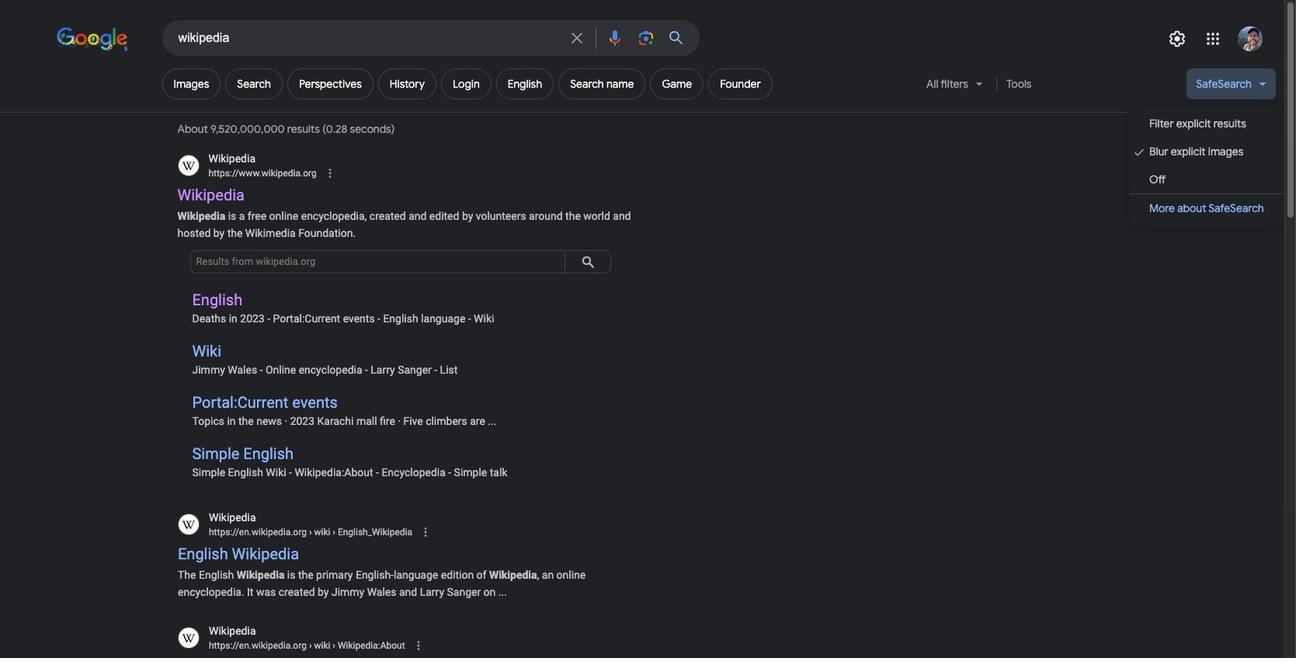 Task type: describe. For each thing, give the bounding box(es) containing it.
wiki for wikipedia https://en.wikipedia.org › wiki › english_wikipedia
[[314, 527, 330, 537]]

english deaths in 2023 - portal:current events - english language - wiki
[[192, 290, 495, 325]]

images
[[1209, 145, 1244, 159]]

explicit for filter
[[1177, 117, 1212, 131]]

filter explicit results
[[1150, 117, 1247, 131]]

1 vertical spatial by
[[214, 227, 225, 239]]

list
[[440, 364, 458, 376]]

safesearch inside dropdown button
[[1197, 77, 1253, 91]]

blur explicit images link
[[1130, 138, 1285, 166]]

english up "the"
[[178, 544, 228, 563]]

, an online encyclopedia. it was created by jimmy wales and larry sanger on ...
[[178, 568, 586, 598]]

wikipedia:about
[[338, 641, 405, 651]]

the english wikipedia is the primary english-language edition of wikipedia
[[178, 568, 537, 581]]

wales
[[367, 585, 396, 598]]

edition
[[441, 568, 474, 581]]

larry inside , an online encyclopedia. it was created by jimmy wales and larry sanger on ...
[[420, 585, 444, 598]]

english_wikipedia
[[338, 527, 412, 537]]

are
[[470, 415, 486, 428]]

sanger
[[447, 585, 481, 598]]

english wikipedia
[[178, 544, 299, 563]]

game
[[662, 77, 692, 91]]

online inside is a free online encyclopedia, created and edited by volunteers around the world and hosted by the wikimedia foundation.
[[269, 209, 299, 222]]

online inside , an online encyclopedia. it was created by jimmy wales and larry sanger on ...
[[556, 568, 586, 581]]

,
[[537, 568, 539, 581]]

foundation.
[[299, 227, 356, 239]]

wiki for wikipedia https://en.wikipedia.org › wiki › wikipedia:about
[[314, 641, 330, 651]]

more about safesearch link
[[1130, 194, 1285, 222]]

news
[[257, 415, 282, 428]]

2023 -
[[240, 312, 270, 325]]

history link
[[378, 68, 437, 99]]

wikipedia inside wikipedia https://en.wikipedia.org › wiki › english_wikipedia
[[209, 511, 256, 523]]

login
[[453, 77, 480, 91]]

perspectives
[[299, 77, 362, 91]]

name
[[607, 77, 634, 91]]

edited
[[430, 209, 460, 222]]

game link
[[651, 68, 704, 99]]

safesearch inside 'menu'
[[1209, 201, 1265, 215]]

wikipedia inside wikipedia https://www.wikipedia.org
[[209, 152, 256, 165]]

simple down topics
[[192, 445, 240, 463]]

created inside is a free online encyclopedia, created and edited by volunteers around the world and hosted by the wikimedia foundation.
[[370, 209, 406, 222]]

about 9,520,000,000 results (0.28 seconds)
[[178, 122, 397, 136]]

a
[[239, 209, 245, 222]]

safesearch button
[[1188, 68, 1277, 106]]

encyclopedia -
[[299, 364, 368, 376]]

events
[[292, 393, 338, 412]]

and right world in the top left of the page
[[613, 209, 631, 222]]

free
[[248, 209, 267, 222]]

wikipedia https://www.wikipedia.org
[[209, 152, 317, 179]]

blur
[[1150, 145, 1169, 159]]

wales -
[[228, 364, 263, 376]]

encyclopedia -
[[382, 467, 452, 479]]

filter
[[1150, 117, 1174, 131]]

login link
[[441, 68, 492, 99]]

Search search field
[[178, 30, 558, 49]]

more
[[1150, 201, 1176, 215]]

search for search
[[237, 77, 271, 91]]

larry inside wiki jimmy wales - online encyclopedia - larry sanger - list
[[371, 364, 395, 376]]

https://en.wikipedia.org for wikipedia https://en.wikipedia.org › wiki › english_wikipedia
[[209, 527, 306, 537]]

english up deaths
[[192, 290, 243, 309]]

created inside , an online encyclopedia. it was created by jimmy wales and larry sanger on ...
[[278, 585, 315, 598]]

perspectives link
[[287, 68, 374, 99]]

search icon image
[[576, 250, 599, 273]]

online
[[266, 364, 296, 376]]

› wiki › Wikipedia:About text field
[[306, 641, 405, 651]]

simple down simple english link
[[192, 467, 225, 479]]

simple english simple english wiki - wikipedia:about - encyclopedia - simple talk
[[192, 445, 508, 479]]

images
[[174, 77, 209, 91]]

1 · from the left
[[285, 415, 288, 428]]

wiki link
[[192, 342, 222, 361]]

0 horizontal spatial english link
[[192, 290, 243, 309]]

founder
[[720, 77, 761, 91]]

and left the 'edited'
[[409, 209, 427, 222]]

karachi
[[317, 415, 354, 428]]

search link
[[226, 68, 283, 99]]

blur explicit images
[[1150, 145, 1244, 159]]

filter explicit results link
[[1130, 110, 1285, 138]]

jimmy inside wiki jimmy wales - online encyclopedia - larry sanger - list
[[192, 364, 225, 376]]

search for search name
[[570, 77, 604, 91]]

climbers
[[426, 415, 468, 428]]

tools button
[[1000, 68, 1039, 99]]

wiki inside wiki jimmy wales - online encyclopedia - larry sanger - list
[[192, 342, 222, 361]]

2 · from the left
[[398, 415, 401, 428]]

off
[[1150, 173, 1167, 186]]

sanger -
[[398, 364, 438, 376]]

wiki -
[[266, 467, 292, 479]]

is a free online encyclopedia, created and edited by volunteers around the world and hosted by the wikimedia foundation.
[[178, 209, 631, 239]]

menu containing filter explicit results
[[1130, 106, 1285, 226]]



Task type: vqa. For each thing, say whether or not it's contained in the screenshot.
$958
no



Task type: locate. For each thing, give the bounding box(es) containing it.
1 search from the left
[[237, 77, 271, 91]]

about
[[178, 122, 208, 136]]

1 horizontal spatial by
[[317, 585, 329, 598]]

menu
[[1130, 106, 1285, 226]]

https://en.wikipedia.org
[[209, 527, 306, 537], [209, 641, 306, 651]]

wikimedia
[[245, 227, 296, 239]]

wiki
[[314, 527, 330, 537], [314, 641, 330, 651]]

five
[[404, 415, 423, 428]]

by inside , an online encyclopedia. it was created by jimmy wales and larry sanger on ...
[[317, 585, 329, 598]]

english up encyclopedia.
[[198, 568, 234, 581]]

1 vertical spatial english link
[[192, 290, 243, 309]]

1 horizontal spatial is
[[287, 568, 295, 581]]

topics
[[192, 415, 225, 428]]

1 vertical spatial in
[[227, 415, 236, 428]]

portal:current events topics in the news · 2023 karachi mall fire · five climbers are ...
[[192, 393, 497, 428]]

fire
[[380, 415, 395, 428]]

results for explicit
[[1214, 117, 1247, 131]]

1 none text field from the top
[[209, 525, 412, 539]]

portal:current inside english deaths in 2023 - portal:current events - english language - wiki
[[273, 312, 340, 325]]

safesearch
[[1197, 77, 1253, 91], [1209, 201, 1265, 215]]

jimmy inside , an online encyclopedia. it was created by jimmy wales and larry sanger on ...
[[331, 585, 364, 598]]

larry left sanger -
[[371, 364, 395, 376]]

None search field
[[0, 19, 700, 56]]

search by image image
[[637, 29, 655, 47]]

0 vertical spatial safesearch
[[1197, 77, 1253, 91]]

2 https://en.wikipedia.org from the top
[[209, 641, 306, 651]]

english-
[[355, 568, 394, 581]]

https://en.wikipedia.org up english wikipedia
[[209, 527, 306, 537]]

0 horizontal spatial search
[[237, 77, 271, 91]]

off link
[[1130, 166, 1285, 193]]

by right the 'edited'
[[462, 209, 473, 222]]

0 horizontal spatial larry
[[371, 364, 395, 376]]

and
[[409, 209, 427, 222], [613, 209, 631, 222], [399, 585, 417, 598]]

in inside english deaths in 2023 - portal:current events - english language - wiki
[[229, 312, 238, 325]]

is inside is a free online encyclopedia, created and edited by volunteers around the world and hosted by the wikimedia foundation.
[[228, 209, 236, 222]]

deaths
[[192, 312, 226, 325]]

around
[[529, 209, 563, 222]]

was
[[256, 585, 276, 598]]

encyclopedia,
[[301, 209, 367, 222]]

wiki inside wikipedia https://en.wikipedia.org › wiki › english_wikipedia
[[314, 527, 330, 537]]

by down the primary at the left bottom of the page
[[317, 585, 329, 598]]

wiki jimmy wales - online encyclopedia - larry sanger - list
[[192, 342, 458, 376]]

2 wiki from the top
[[314, 641, 330, 651]]

portal:current events link
[[192, 393, 338, 412]]

all filters
[[927, 77, 969, 91]]

portal:current down wales -
[[192, 393, 289, 412]]

1 horizontal spatial online
[[556, 568, 586, 581]]

events -
[[343, 312, 381, 325]]

none text field down was
[[209, 639, 405, 653]]

english right events -
[[383, 312, 419, 325]]

2 vertical spatial by
[[317, 585, 329, 598]]

search left name
[[570, 77, 604, 91]]

portal:current inside portal:current events topics in the news · 2023 karachi mall fire · five climbers are ...
[[192, 393, 289, 412]]

none text field up the primary at the left bottom of the page
[[209, 525, 412, 539]]

explicit right blur
[[1172, 145, 1206, 159]]

1 https://en.wikipedia.org from the top
[[209, 527, 306, 537]]

results left (0.28
[[287, 122, 320, 136]]

is
[[228, 209, 236, 222], [287, 568, 295, 581]]

search name
[[570, 77, 634, 91]]

search
[[237, 77, 271, 91], [570, 77, 604, 91]]

0 vertical spatial explicit
[[1177, 117, 1212, 131]]

simple left talk
[[454, 467, 487, 479]]

about
[[1178, 201, 1207, 215]]

0 vertical spatial none text field
[[209, 525, 412, 539]]

1 vertical spatial online
[[556, 568, 586, 581]]

wikipedia https://en.wikipedia.org › wiki › english_wikipedia
[[209, 511, 412, 537]]

https://en.wikipedia.org down "it"
[[209, 641, 306, 651]]

none text field › wiki › english_wikipedia
[[209, 525, 412, 539]]

1 horizontal spatial wiki
[[474, 312, 495, 325]]

0 vertical spatial wiki
[[474, 312, 495, 325]]

search name link
[[559, 68, 646, 99]]

https://www.wikipedia.org
[[209, 168, 317, 179]]

1 horizontal spatial english link
[[496, 68, 554, 99]]

it
[[247, 585, 253, 598]]

in right topics
[[227, 415, 236, 428]]

tools
[[1007, 77, 1032, 91]]

results for 9,520,000,000
[[287, 122, 320, 136]]

0 horizontal spatial is
[[228, 209, 236, 222]]

search by voice image
[[606, 29, 624, 47]]

the
[[566, 209, 581, 222], [227, 227, 243, 239], [239, 415, 254, 428], [298, 568, 313, 581]]

all
[[927, 77, 939, 91]]

encyclopedia.
[[178, 585, 244, 598]]

by right hosted
[[214, 227, 225, 239]]

wiki right language -
[[474, 312, 495, 325]]

1 vertical spatial explicit
[[1172, 145, 1206, 159]]

english down simple english link
[[228, 467, 263, 479]]

online
[[269, 209, 299, 222], [556, 568, 586, 581]]

is left the primary at the left bottom of the page
[[287, 568, 295, 581]]

0 vertical spatial wiki
[[314, 527, 330, 537]]

talk
[[490, 467, 508, 479]]

wiki inside english deaths in 2023 - portal:current events - english language - wiki
[[474, 312, 495, 325]]

1 vertical spatial none text field
[[209, 639, 405, 653]]

2 horizontal spatial by
[[462, 209, 473, 222]]

images link
[[162, 68, 221, 99]]

1 horizontal spatial larry
[[420, 585, 444, 598]]

wiki down deaths
[[192, 342, 222, 361]]

1 horizontal spatial search
[[570, 77, 604, 91]]

1 vertical spatial safesearch
[[1209, 201, 1265, 215]]

wikipedia inside wikipedia https://en.wikipedia.org › wiki › wikipedia:about
[[209, 625, 256, 637]]

results inside 'menu'
[[1214, 117, 1247, 131]]

the left world in the top left of the page
[[566, 209, 581, 222]]

2 search from the left
[[570, 77, 604, 91]]

more about safesearch
[[1150, 201, 1265, 215]]

0 vertical spatial https://en.wikipedia.org
[[209, 527, 306, 537]]

language -
[[421, 312, 471, 325]]

1 vertical spatial larry
[[420, 585, 444, 598]]

the
[[178, 568, 196, 581]]

an
[[542, 568, 554, 581]]

simple english link
[[192, 445, 294, 463]]

in left '2023 -'
[[229, 312, 238, 325]]

https://en.wikipedia.org inside wikipedia https://en.wikipedia.org › wiki › english_wikipedia
[[209, 527, 306, 537]]

explicit for blur
[[1172, 145, 1206, 159]]

the left news
[[239, 415, 254, 428]]

history
[[390, 77, 425, 91]]

search inside "link"
[[570, 77, 604, 91]]

0 vertical spatial jimmy
[[192, 364, 225, 376]]

larry
[[371, 364, 395, 376], [420, 585, 444, 598]]

0 horizontal spatial online
[[269, 209, 299, 222]]

safesearch up filter explicit results link
[[1197, 77, 1253, 91]]

safesearch down off link
[[1209, 201, 1265, 215]]

volunteers
[[476, 209, 527, 222]]

english link up deaths
[[192, 290, 243, 309]]

jimmy down the english wikipedia is the primary english-language edition of wikipedia
[[331, 585, 364, 598]]

created up results from wikipedia.org text field
[[370, 209, 406, 222]]

2023
[[290, 415, 315, 428]]

1 horizontal spatial created
[[370, 209, 406, 222]]

1 vertical spatial is
[[287, 568, 295, 581]]

...
[[488, 415, 497, 428]]

seconds)
[[350, 122, 395, 136]]

none text field for wikipedia https://en.wikipedia.org › wiki › english_wikipedia
[[209, 525, 412, 539]]

jimmy down wiki link
[[192, 364, 225, 376]]

founder link
[[709, 68, 773, 99]]

1 horizontal spatial ·
[[398, 415, 401, 428]]

1 vertical spatial created
[[278, 585, 315, 598]]

the inside portal:current events topics in the news · 2023 karachi mall fire · five climbers are ...
[[239, 415, 254, 428]]

wikipedia https://en.wikipedia.org › wiki › wikipedia:about
[[209, 625, 405, 651]]

0 horizontal spatial jimmy
[[192, 364, 225, 376]]

portal:current
[[273, 312, 340, 325], [192, 393, 289, 412]]

(0.28
[[323, 122, 347, 136]]

filters
[[941, 77, 969, 91]]

wikipedia
[[209, 152, 256, 165], [178, 185, 245, 204], [178, 209, 226, 222], [209, 511, 256, 523], [232, 544, 299, 563], [236, 568, 284, 581], [489, 568, 537, 581], [209, 625, 256, 637]]

1 vertical spatial portal:current
[[192, 393, 289, 412]]

Results from wikipedia.org text field
[[190, 250, 565, 273]]

primary
[[316, 568, 353, 581]]

simple
[[192, 445, 240, 463], [192, 467, 225, 479], [454, 467, 487, 479]]

the left the primary at the left bottom of the page
[[298, 568, 313, 581]]

of
[[476, 568, 486, 581]]

on ...
[[483, 585, 507, 598]]

in inside portal:current events topics in the news · 2023 karachi mall fire · five climbers are ...
[[227, 415, 236, 428]]

1 horizontal spatial results
[[1214, 117, 1247, 131]]

0 horizontal spatial by
[[214, 227, 225, 239]]

hosted
[[178, 227, 211, 239]]

english up 'wiki -'
[[243, 445, 294, 463]]

None text field
[[209, 525, 412, 539], [209, 639, 405, 653]]

none text field for wikipedia https://en.wikipedia.org › wiki › wikipedia:about
[[209, 639, 405, 653]]

by
[[462, 209, 473, 222], [214, 227, 225, 239], [317, 585, 329, 598]]

9,520,000,000
[[210, 122, 285, 136]]

is left "a"
[[228, 209, 236, 222]]

results
[[1214, 117, 1247, 131], [287, 122, 320, 136]]

https://www.wikipedia.org text field
[[209, 166, 317, 180]]

1 wiki from the top
[[314, 527, 330, 537]]

1 vertical spatial jimmy
[[331, 585, 364, 598]]

and inside , an online encyclopedia. it was created by jimmy wales and larry sanger on ...
[[399, 585, 417, 598]]

· right fire
[[398, 415, 401, 428]]

english right login
[[508, 77, 542, 91]]

1 vertical spatial wiki
[[192, 342, 222, 361]]

larry down the language
[[420, 585, 444, 598]]

0 vertical spatial by
[[462, 209, 473, 222]]

0 vertical spatial online
[[269, 209, 299, 222]]

created right was
[[278, 585, 315, 598]]

none text field › wiki › wikipedia:about
[[209, 639, 405, 653]]

jimmy
[[192, 364, 225, 376], [331, 585, 364, 598]]

results up images
[[1214, 117, 1247, 131]]

0 vertical spatial larry
[[371, 364, 395, 376]]

the down "a"
[[227, 227, 243, 239]]

explicit up blur explicit images
[[1177, 117, 1212, 131]]

2 none text field from the top
[[209, 639, 405, 653]]

https://en.wikipedia.org for wikipedia https://en.wikipedia.org › wiki › wikipedia:about
[[209, 641, 306, 651]]

created
[[370, 209, 406, 222], [278, 585, 315, 598]]

language
[[394, 568, 438, 581]]

mall
[[357, 415, 377, 428]]

0 vertical spatial english link
[[496, 68, 554, 99]]

online right an
[[556, 568, 586, 581]]

world
[[584, 209, 611, 222]]

english
[[508, 77, 542, 91], [192, 290, 243, 309], [383, 312, 419, 325], [243, 445, 294, 463], [228, 467, 263, 479], [178, 544, 228, 563], [198, 568, 234, 581]]

wiki up the primary at the left bottom of the page
[[314, 527, 330, 537]]

wiki inside wikipedia https://en.wikipedia.org › wiki › wikipedia:about
[[314, 641, 330, 651]]

online up wikimedia at the left of the page
[[269, 209, 299, 222]]

0 vertical spatial created
[[370, 209, 406, 222]]

portal:current up wiki jimmy wales - online encyclopedia - larry sanger - list
[[273, 312, 340, 325]]

https://en.wikipedia.org inside wikipedia https://en.wikipedia.org › wiki › wikipedia:about
[[209, 641, 306, 651]]

› wiki › English_Wikipedia text field
[[306, 527, 412, 537]]

0 vertical spatial portal:current
[[273, 312, 340, 325]]

seasonal holidays 2023 image
[[56, 26, 128, 52]]

wikipedia:about -
[[295, 467, 379, 479]]

0 horizontal spatial created
[[278, 585, 315, 598]]

0 horizontal spatial wiki
[[192, 342, 222, 361]]

1 vertical spatial wiki
[[314, 641, 330, 651]]

english link right login
[[496, 68, 554, 99]]

1 vertical spatial https://en.wikipedia.org
[[209, 641, 306, 651]]

and down the language
[[399, 585, 417, 598]]

1 horizontal spatial jimmy
[[331, 585, 364, 598]]

0 vertical spatial in
[[229, 312, 238, 325]]

0 horizontal spatial ·
[[285, 415, 288, 428]]

wiki left wikipedia:about
[[314, 641, 330, 651]]

0 horizontal spatial results
[[287, 122, 320, 136]]

0 vertical spatial is
[[228, 209, 236, 222]]

· left 2023
[[285, 415, 288, 428]]

search up 9,520,000,000
[[237, 77, 271, 91]]

›
[[309, 527, 312, 537], [332, 527, 335, 537], [309, 641, 312, 651], [332, 641, 335, 651]]



